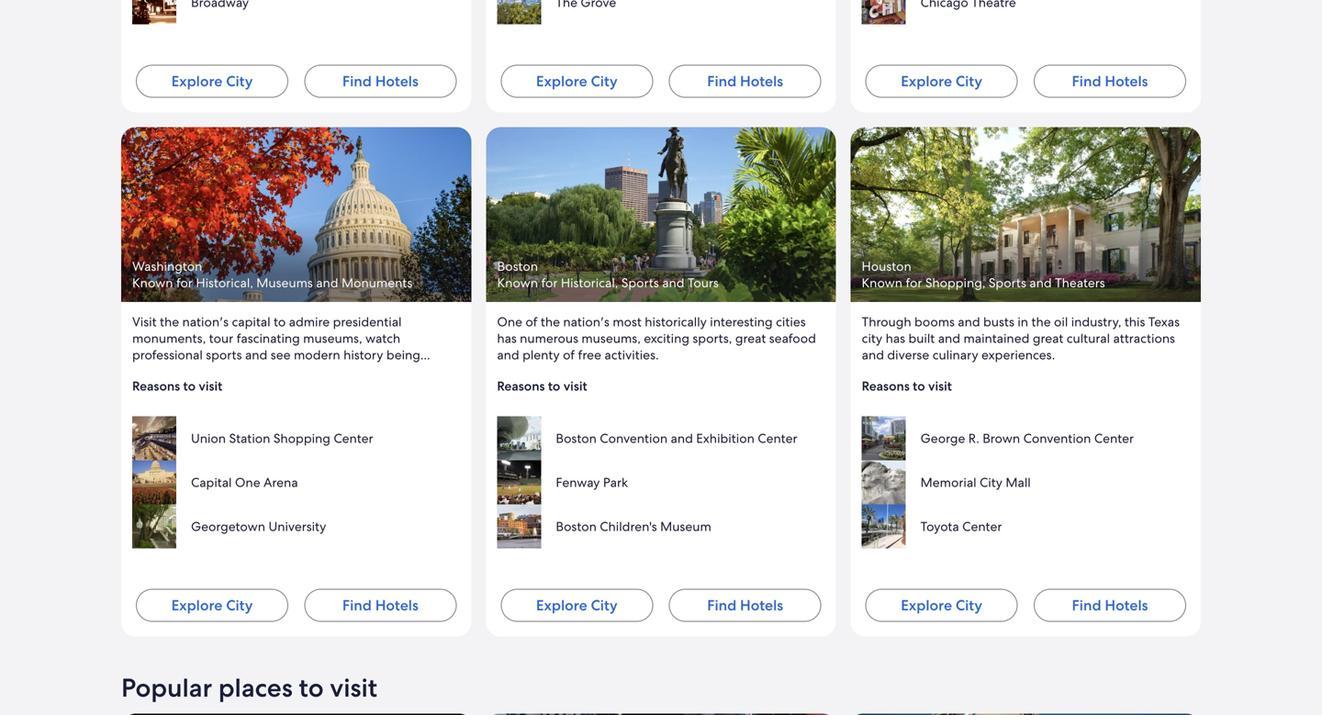 Task type: locate. For each thing, give the bounding box(es) containing it.
visit for created.
[[199, 378, 223, 394]]

reasons to visit
[[132, 378, 223, 394], [497, 378, 588, 394], [862, 378, 953, 394]]

boston inside boston known for historical, sports and tours
[[497, 258, 538, 275]]

1 horizontal spatial sports
[[989, 275, 1027, 292]]

3 known from the left
[[862, 275, 903, 292]]

sports up most on the top
[[622, 275, 659, 292]]

to right capital
[[274, 314, 286, 330]]

0 horizontal spatial one
[[235, 474, 261, 491]]

toyota
[[921, 518, 960, 535]]

0 horizontal spatial historical,
[[196, 275, 253, 292]]

2 has from the left
[[886, 330, 906, 347]]

3 the from the left
[[1032, 314, 1052, 330]]

0 horizontal spatial for
[[176, 275, 193, 292]]

tours
[[688, 275, 719, 292]]

reasons to visit down professional
[[132, 378, 223, 394]]

reasons to visit down plenty
[[497, 378, 588, 394]]

find
[[343, 72, 372, 91], [708, 72, 737, 91], [1073, 72, 1102, 91], [343, 596, 372, 615], [708, 596, 737, 615], [1073, 596, 1102, 615]]

r.
[[969, 430, 980, 447]]

0 vertical spatial of
[[526, 314, 538, 330]]

reasons to visit down diverse
[[862, 378, 953, 394]]

places
[[219, 671, 293, 705]]

boston up fenway
[[556, 430, 597, 447]]

children's
[[600, 518, 658, 535]]

watch
[[366, 330, 401, 347]]

city
[[226, 72, 253, 91], [591, 72, 618, 91], [956, 72, 983, 91], [980, 474, 1003, 491], [226, 596, 253, 615], [591, 596, 618, 615], [956, 596, 983, 615]]

sports inside houston known for shopping, sports and theaters
[[989, 275, 1027, 292]]

of
[[526, 314, 538, 330], [563, 347, 575, 363]]

2 museums, from the left
[[582, 330, 641, 347]]

and inside the "washington known for historical, museums and monuments"
[[316, 275, 339, 292]]

hotels
[[376, 72, 419, 91], [741, 72, 784, 91], [1106, 72, 1149, 91], [376, 596, 419, 615], [741, 596, 784, 615], [1106, 596, 1149, 615]]

for up numerous
[[541, 275, 558, 292]]

created.
[[132, 363, 180, 380]]

0 horizontal spatial convention
[[600, 430, 668, 447]]

known for houston
[[862, 275, 903, 292]]

0 horizontal spatial great
[[736, 330, 767, 347]]

georgetown
[[191, 518, 266, 535]]

mall
[[1006, 474, 1031, 491]]

0 horizontal spatial sports
[[622, 275, 659, 292]]

1 vertical spatial boston
[[556, 430, 597, 447]]

1 nation's from the left
[[182, 314, 229, 330]]

2 the from the left
[[541, 314, 560, 330]]

historical, inside the "washington known for historical, museums and monuments"
[[196, 275, 253, 292]]

1 horizontal spatial nation's
[[564, 314, 610, 330]]

boston convention and exhibition center
[[556, 430, 798, 447]]

of left "free"
[[563, 347, 575, 363]]

0 horizontal spatial the
[[160, 314, 179, 330]]

industry,
[[1072, 314, 1122, 330]]

1 historical, from the left
[[196, 275, 253, 292]]

and left the tours
[[662, 275, 685, 292]]

and inside one of the nation's most historically interesting cities has numerous museums, exciting sports, great seafood and plenty of free activities.
[[497, 347, 520, 363]]

museums, inside the visit the nation's capital to admire presidential monuments, tour fascinating museums, watch professional sports and see modern history being created.
[[303, 330, 362, 347]]

2 horizontal spatial known
[[862, 275, 903, 292]]

2 horizontal spatial the
[[1032, 314, 1052, 330]]

memorial city mall
[[921, 474, 1031, 491]]

3 reasons to visit from the left
[[862, 378, 953, 394]]

for inside the "washington known for historical, museums and monuments"
[[176, 275, 193, 292]]

known inside the "washington known for historical, museums and monuments"
[[132, 275, 173, 292]]

has left plenty
[[497, 330, 517, 347]]

the inside one of the nation's most historically interesting cities has numerous museums, exciting sports, great seafood and plenty of free activities.
[[541, 314, 560, 330]]

reasons down plenty
[[497, 378, 545, 394]]

the up plenty
[[541, 314, 560, 330]]

in
[[1018, 314, 1029, 330]]

museums, left "exciting"
[[582, 330, 641, 347]]

historical, up most on the top
[[561, 275, 618, 292]]

for for houston
[[906, 275, 923, 292]]

one inside one of the nation's most historically interesting cities has numerous museums, exciting sports, great seafood and plenty of free activities.
[[497, 314, 523, 330]]

for
[[176, 275, 193, 292], [541, 275, 558, 292], [906, 275, 923, 292]]

great right in
[[1033, 330, 1064, 347]]

georgetown university
[[191, 518, 326, 535]]

3 for from the left
[[906, 275, 923, 292]]

2 historical, from the left
[[561, 275, 618, 292]]

monuments
[[342, 275, 413, 292]]

known inside boston known for historical, sports and tours
[[497, 275, 538, 292]]

shopping,
[[926, 275, 986, 292]]

capital
[[191, 474, 232, 491]]

has
[[497, 330, 517, 347], [886, 330, 906, 347]]

explore
[[171, 72, 223, 91], [536, 72, 588, 91], [901, 72, 953, 91], [171, 596, 223, 615], [536, 596, 588, 615], [901, 596, 953, 615]]

one
[[497, 314, 523, 330], [235, 474, 261, 491]]

museums,
[[303, 330, 362, 347], [582, 330, 641, 347]]

0 horizontal spatial known
[[132, 275, 173, 292]]

0 horizontal spatial reasons
[[132, 378, 180, 394]]

modern
[[294, 347, 341, 363]]

for inside boston known for historical, sports and tours
[[541, 275, 558, 292]]

university
[[269, 518, 326, 535]]

1 has from the left
[[497, 330, 517, 347]]

the
[[160, 314, 179, 330], [541, 314, 560, 330], [1032, 314, 1052, 330]]

visit
[[132, 314, 157, 330]]

0 horizontal spatial reasons to visit
[[132, 378, 223, 394]]

1 horizontal spatial convention
[[1024, 430, 1092, 447]]

1 horizontal spatial the
[[541, 314, 560, 330]]

convention up park
[[600, 430, 668, 447]]

activities.
[[605, 347, 659, 363]]

1 reasons from the left
[[132, 378, 180, 394]]

houston featuring a park image
[[851, 127, 1202, 303]]

0 horizontal spatial has
[[497, 330, 517, 347]]

boston down fenway
[[556, 518, 597, 535]]

sports,
[[693, 330, 733, 347]]

brown
[[983, 430, 1021, 447]]

to down plenty
[[548, 378, 561, 394]]

known inside houston known for shopping, sports and theaters
[[862, 275, 903, 292]]

0 horizontal spatial of
[[526, 314, 538, 330]]

historical,
[[196, 275, 253, 292], [561, 275, 618, 292]]

1 great from the left
[[736, 330, 767, 347]]

nation's inside the visit the nation's capital to admire presidential monuments, tour fascinating museums, watch professional sports and see modern history being created.
[[182, 314, 229, 330]]

reasons down professional
[[132, 378, 180, 394]]

busts
[[984, 314, 1015, 330]]

to right created.
[[183, 378, 196, 394]]

to down diverse
[[913, 378, 926, 394]]

built
[[909, 330, 936, 347]]

find hotels link
[[304, 65, 457, 98], [670, 65, 822, 98], [1035, 65, 1187, 98], [304, 589, 457, 622], [670, 589, 822, 622], [1035, 589, 1187, 622]]

3 reasons from the left
[[862, 378, 910, 394]]

museums, left watch
[[303, 330, 362, 347]]

2 for from the left
[[541, 275, 558, 292]]

reasons for through booms and busts in the oil industry, this texas city has built and maintained great cultural attractions and diverse culinary experiences.
[[862, 378, 910, 394]]

most
[[613, 314, 642, 330]]

1 horizontal spatial one
[[497, 314, 523, 330]]

1 reasons to visit from the left
[[132, 378, 223, 394]]

nation's
[[182, 314, 229, 330], [564, 314, 610, 330]]

2 vertical spatial boston
[[556, 518, 597, 535]]

the right in
[[1032, 314, 1052, 330]]

2 reasons to visit from the left
[[497, 378, 588, 394]]

1 museums, from the left
[[303, 330, 362, 347]]

1 vertical spatial one
[[235, 474, 261, 491]]

convention right brown at the bottom of page
[[1024, 430, 1092, 447]]

museums, for historically
[[582, 330, 641, 347]]

museums, for admire
[[303, 330, 362, 347]]

1 horizontal spatial great
[[1033, 330, 1064, 347]]

0 horizontal spatial museums,
[[303, 330, 362, 347]]

2 reasons from the left
[[497, 378, 545, 394]]

experiences.
[[982, 347, 1056, 363]]

the right the visit
[[160, 314, 179, 330]]

has right city
[[886, 330, 906, 347]]

washington known for historical, museums and monuments
[[132, 258, 413, 292]]

great right sports,
[[736, 330, 767, 347]]

2 horizontal spatial reasons
[[862, 378, 910, 394]]

nation's up sports
[[182, 314, 229, 330]]

2 great from the left
[[1033, 330, 1064, 347]]

known up "through"
[[862, 275, 903, 292]]

nation's up "free"
[[564, 314, 610, 330]]

2 known from the left
[[497, 275, 538, 292]]

union
[[191, 430, 226, 447]]

plenty
[[523, 347, 560, 363]]

known up numerous
[[497, 275, 538, 292]]

2 convention from the left
[[1024, 430, 1092, 447]]

2 horizontal spatial for
[[906, 275, 923, 292]]

explore city
[[171, 72, 253, 91], [536, 72, 618, 91], [901, 72, 983, 91], [171, 596, 253, 615], [536, 596, 618, 615], [901, 596, 983, 615]]

boston children's museum
[[556, 518, 712, 535]]

and left see
[[245, 347, 268, 363]]

history
[[344, 347, 384, 363]]

1 known from the left
[[132, 275, 173, 292]]

arena
[[264, 474, 298, 491]]

1 horizontal spatial historical,
[[561, 275, 618, 292]]

numerous
[[520, 330, 579, 347]]

1 horizontal spatial reasons to visit
[[497, 378, 588, 394]]

being
[[387, 347, 421, 363]]

center
[[334, 430, 374, 447], [758, 430, 798, 447], [1095, 430, 1135, 447], [963, 518, 1003, 535]]

and
[[316, 275, 339, 292], [662, 275, 685, 292], [1030, 275, 1053, 292], [958, 314, 981, 330], [939, 330, 961, 347], [245, 347, 268, 363], [497, 347, 520, 363], [862, 347, 885, 363], [671, 430, 694, 447]]

0 vertical spatial one
[[497, 314, 523, 330]]

tour
[[209, 330, 234, 347]]

2 nation's from the left
[[564, 314, 610, 330]]

united states capitol showing an administrative buidling, heritage architecture and autumn leaves image
[[121, 127, 472, 303]]

great
[[736, 330, 767, 347], [1033, 330, 1064, 347]]

george r. brown convention center
[[921, 430, 1135, 447]]

to for one of the nation's most historically interesting cities has numerous museums, exciting sports, great seafood and plenty of free activities.
[[548, 378, 561, 394]]

1 horizontal spatial for
[[541, 275, 558, 292]]

1 horizontal spatial reasons
[[497, 378, 545, 394]]

historical, up capital
[[196, 275, 253, 292]]

2 horizontal spatial reasons to visit
[[862, 378, 953, 394]]

museums, inside one of the nation's most historically interesting cities has numerous museums, exciting sports, great seafood and plenty of free activities.
[[582, 330, 641, 347]]

to for visit the nation's capital to admire presidential monuments, tour fascinating museums, watch professional sports and see modern history being created.
[[183, 378, 196, 394]]

1 horizontal spatial of
[[563, 347, 575, 363]]

known for boston
[[497, 275, 538, 292]]

1 horizontal spatial museums,
[[582, 330, 641, 347]]

1 sports from the left
[[622, 275, 659, 292]]

convention
[[600, 430, 668, 447], [1024, 430, 1092, 447]]

boston known for historical, sports and tours
[[497, 258, 719, 292]]

reasons down diverse
[[862, 378, 910, 394]]

2 sports from the left
[[989, 275, 1027, 292]]

0 vertical spatial boston
[[497, 258, 538, 275]]

admire
[[289, 314, 330, 330]]

cultural
[[1067, 330, 1111, 347]]

of up plenty
[[526, 314, 538, 330]]

to for through booms and busts in the oil industry, this texas city has built and maintained great cultural attractions and diverse culinary experiences.
[[913, 378, 926, 394]]

historical, inside boston known for historical, sports and tours
[[561, 275, 618, 292]]

boston
[[497, 258, 538, 275], [556, 430, 597, 447], [556, 518, 597, 535]]

to
[[274, 314, 286, 330], [183, 378, 196, 394], [548, 378, 561, 394], [913, 378, 926, 394], [299, 671, 324, 705]]

find hotels
[[343, 72, 419, 91], [708, 72, 784, 91], [1073, 72, 1149, 91], [343, 596, 419, 615], [708, 596, 784, 615], [1073, 596, 1149, 615]]

and up admire
[[316, 275, 339, 292]]

1 horizontal spatial has
[[886, 330, 906, 347]]

1 the from the left
[[160, 314, 179, 330]]

and left the theaters
[[1030, 275, 1053, 292]]

to inside the visit the nation's capital to admire presidential monuments, tour fascinating museums, watch professional sports and see modern history being created.
[[274, 314, 286, 330]]

sports
[[622, 275, 659, 292], [989, 275, 1027, 292]]

reasons
[[132, 378, 180, 394], [497, 378, 545, 394], [862, 378, 910, 394]]

popular
[[121, 671, 212, 705]]

known up the visit
[[132, 275, 173, 292]]

visit
[[199, 378, 223, 394], [564, 378, 588, 394], [929, 378, 953, 394], [330, 671, 378, 705]]

sports for historical,
[[622, 275, 659, 292]]

sports up busts
[[989, 275, 1027, 292]]

and right built
[[939, 330, 961, 347]]

has inside through booms and busts in the oil industry, this texas city has built and maintained great cultural attractions and diverse culinary experiences.
[[886, 330, 906, 347]]

for left shopping,
[[906, 275, 923, 292]]

exciting
[[644, 330, 690, 347]]

1 horizontal spatial known
[[497, 275, 538, 292]]

reasons to visit for created.
[[132, 378, 223, 394]]

0 horizontal spatial nation's
[[182, 314, 229, 330]]

for inside houston known for shopping, sports and theaters
[[906, 275, 923, 292]]

for up monuments,
[[176, 275, 193, 292]]

boston up numerous
[[497, 258, 538, 275]]

station
[[229, 430, 270, 447]]

and left plenty
[[497, 347, 520, 363]]

exhibition
[[697, 430, 755, 447]]

sports inside boston known for historical, sports and tours
[[622, 275, 659, 292]]

1 for from the left
[[176, 275, 193, 292]]



Task type: describe. For each thing, give the bounding box(es) containing it.
sports for shopping,
[[989, 275, 1027, 292]]

boston for boston known for historical, sports and tours
[[497, 258, 538, 275]]

visit for activities.
[[564, 378, 588, 394]]

through
[[862, 314, 912, 330]]

and inside boston known for historical, sports and tours
[[662, 275, 685, 292]]

museums
[[257, 275, 313, 292]]

and left busts
[[958, 314, 981, 330]]

for for washington
[[176, 275, 193, 292]]

for for boston
[[541, 275, 558, 292]]

reasons for visit the nation's capital to admire presidential monuments, tour fascinating museums, watch professional sports and see modern history being created.
[[132, 378, 180, 394]]

park
[[603, 474, 629, 491]]

great inside through booms and busts in the oil industry, this texas city has built and maintained great cultural attractions and diverse culinary experiences.
[[1033, 330, 1064, 347]]

attractions
[[1114, 330, 1176, 347]]

shopping
[[274, 430, 331, 447]]

fascinating
[[237, 330, 300, 347]]

booms
[[915, 314, 955, 330]]

houston
[[862, 258, 912, 275]]

boston for boston children's museum
[[556, 518, 597, 535]]

sports
[[206, 347, 242, 363]]

reasons to visit for activities.
[[497, 378, 588, 394]]

has inside one of the nation's most historically interesting cities has numerous museums, exciting sports, great seafood and plenty of free activities.
[[497, 330, 517, 347]]

and inside the visit the nation's capital to admire presidential monuments, tour fascinating museums, watch professional sports and see modern history being created.
[[245, 347, 268, 363]]

the inside the visit the nation's capital to admire presidential monuments, tour fascinating museums, watch professional sports and see modern history being created.
[[160, 314, 179, 330]]

theaters
[[1056, 275, 1106, 292]]

nation's inside one of the nation's most historically interesting cities has numerous museums, exciting sports, great seafood and plenty of free activities.
[[564, 314, 610, 330]]

one of the nation's most historically interesting cities has numerous museums, exciting sports, great seafood and plenty of free activities.
[[497, 314, 817, 363]]

historical, for sports
[[561, 275, 618, 292]]

visit the nation's capital to admire presidential monuments, tour fascinating museums, watch professional sports and see modern history being created.
[[132, 314, 421, 380]]

texas
[[1149, 314, 1181, 330]]

free
[[578, 347, 602, 363]]

and left diverse
[[862, 347, 885, 363]]

see
[[271, 347, 291, 363]]

cities
[[776, 314, 806, 330]]

through booms and busts in the oil industry, this texas city has built and maintained great cultural attractions and diverse culinary experiences.
[[862, 314, 1181, 363]]

boston common featuring a monument, a city and a statue or sculpture image
[[486, 127, 837, 303]]

capital
[[232, 314, 271, 330]]

union station shopping center
[[191, 430, 374, 447]]

reasons for one of the nation's most historically interesting cities has numerous museums, exciting sports, great seafood and plenty of free activities.
[[497, 378, 545, 394]]

culinary
[[933, 347, 979, 363]]

and inside houston known for shopping, sports and theaters
[[1030, 275, 1053, 292]]

historically
[[645, 314, 707, 330]]

city
[[862, 330, 883, 347]]

oil
[[1055, 314, 1069, 330]]

memorial
[[921, 474, 977, 491]]

professional
[[132, 347, 203, 363]]

washington
[[132, 258, 202, 275]]

great inside one of the nation's most historically interesting cities has numerous museums, exciting sports, great seafood and plenty of free activities.
[[736, 330, 767, 347]]

fenway
[[556, 474, 600, 491]]

museum
[[661, 518, 712, 535]]

seafood
[[770, 330, 817, 347]]

the inside through booms and busts in the oil industry, this texas city has built and maintained great cultural attractions and diverse culinary experiences.
[[1032, 314, 1052, 330]]

maintained
[[964, 330, 1030, 347]]

monuments,
[[132, 330, 206, 347]]

houston known for shopping, sports and theaters
[[862, 258, 1106, 292]]

reasons to visit for diverse
[[862, 378, 953, 394]]

1 convention from the left
[[600, 430, 668, 447]]

presidential
[[333, 314, 402, 330]]

fenway park
[[556, 474, 629, 491]]

capital one arena
[[191, 474, 298, 491]]

historical, for museums
[[196, 275, 253, 292]]

diverse
[[888, 347, 930, 363]]

toyota center
[[921, 518, 1003, 535]]

george
[[921, 430, 966, 447]]

interesting
[[710, 314, 773, 330]]

to right places
[[299, 671, 324, 705]]

boston for boston convention and exhibition center
[[556, 430, 597, 447]]

this
[[1125, 314, 1146, 330]]

1 vertical spatial of
[[563, 347, 575, 363]]

visit for diverse
[[929, 378, 953, 394]]

known for washington
[[132, 275, 173, 292]]

and left the exhibition
[[671, 430, 694, 447]]

popular places to visit
[[121, 671, 378, 705]]



Task type: vqa. For each thing, say whether or not it's contained in the screenshot.


